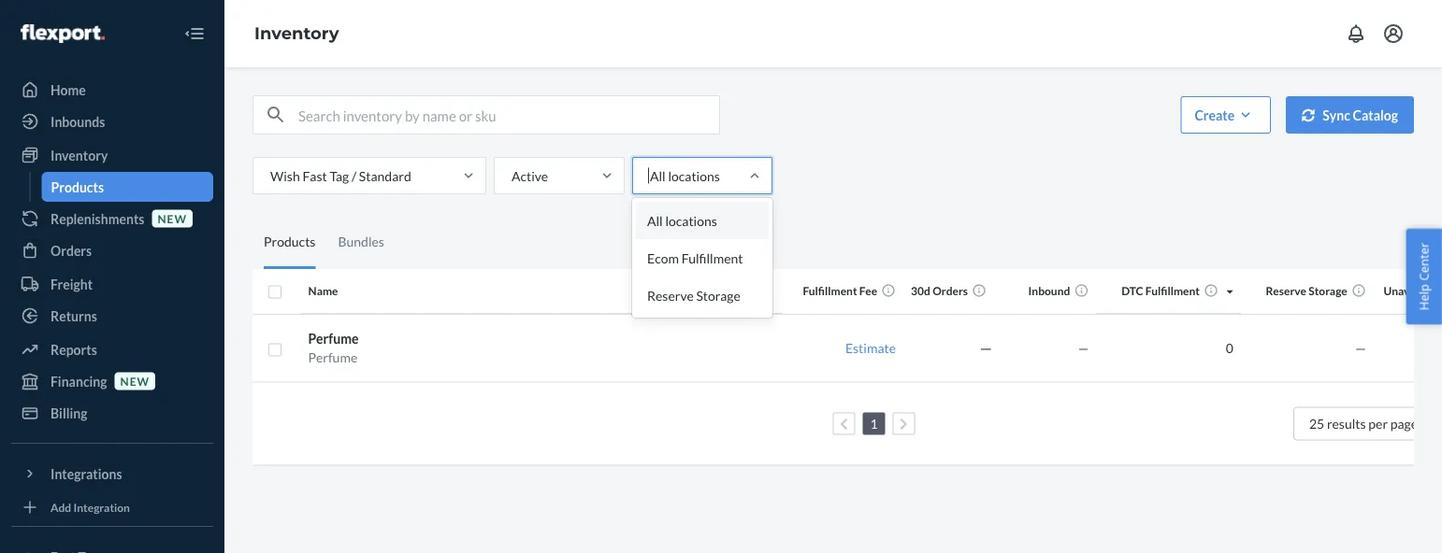 Task type: vqa. For each thing, say whether or not it's contained in the screenshot.
Financing
yes



Task type: describe. For each thing, give the bounding box(es) containing it.
25 results per page option
[[1310, 416, 1418, 432]]

integrations button
[[11, 459, 213, 489]]

orders link
[[11, 236, 213, 266]]

Search inventory by name or sku text field
[[298, 96, 719, 134]]

add
[[51, 501, 71, 514]]

sync catalog
[[1323, 107, 1399, 123]]

inbounds
[[51, 114, 105, 130]]

0 horizontal spatial inventory
[[51, 147, 108, 163]]

1 horizontal spatial fulfillment
[[803, 285, 857, 298]]

open notifications image
[[1345, 22, 1368, 45]]

0 vertical spatial all locations
[[650, 168, 720, 184]]

30d orders
[[911, 285, 968, 298]]

active
[[512, 168, 548, 184]]

create
[[1195, 107, 1235, 123]]

dtc
[[1122, 285, 1144, 298]]

sync
[[1323, 107, 1351, 123]]

ecom
[[647, 250, 679, 266]]

reports link
[[11, 335, 213, 365]]

sync alt image
[[1302, 109, 1316, 122]]

estimate
[[846, 341, 896, 356]]

perfume perfume
[[308, 331, 359, 366]]

billing link
[[11, 399, 213, 428]]

0 vertical spatial locations
[[668, 168, 720, 184]]

reports
[[51, 342, 97, 358]]

per
[[1369, 416, 1388, 432]]

1 vertical spatial all locations
[[647, 213, 717, 229]]

fulfillment for ecom fulfillment
[[682, 250, 743, 266]]

page
[[1391, 416, 1418, 432]]

home
[[51, 82, 86, 98]]

integrations
[[51, 466, 122, 482]]

chevron left image
[[840, 418, 848, 431]]

create button
[[1181, 96, 1272, 134]]

―
[[980, 341, 993, 356]]

close navigation image
[[183, 22, 206, 45]]

unavailable
[[1384, 285, 1443, 298]]

2 — from the left
[[1356, 341, 1367, 356]]

0 horizontal spatial inventory link
[[11, 140, 213, 170]]

fulfillment for dtc fulfillment
[[1146, 285, 1200, 298]]

25
[[1310, 416, 1325, 432]]

1
[[870, 416, 878, 432]]

add integration
[[51, 501, 130, 514]]

estimate link
[[846, 341, 896, 356]]

home link
[[11, 75, 213, 105]]

30d
[[911, 285, 931, 298]]

fulfillment fee
[[803, 285, 878, 298]]

1 horizontal spatial products
[[264, 234, 316, 250]]

dtc fulfillment
[[1122, 285, 1200, 298]]

0 horizontal spatial orders
[[51, 243, 92, 259]]

square image for 30d orders
[[268, 285, 283, 300]]

integration
[[73, 501, 130, 514]]

/
[[352, 168, 357, 184]]

returns link
[[11, 301, 213, 331]]

bundles
[[338, 234, 384, 250]]

0 horizontal spatial storage
[[696, 288, 741, 304]]

financing
[[51, 374, 107, 390]]

help
[[1416, 284, 1433, 311]]

1 vertical spatial all
[[647, 213, 663, 229]]

fast
[[303, 168, 327, 184]]

0 vertical spatial all
[[650, 168, 666, 184]]

flexport logo image
[[21, 24, 105, 43]]



Task type: locate. For each thing, give the bounding box(es) containing it.
freight link
[[11, 269, 213, 299]]

0 vertical spatial perfume
[[308, 331, 359, 347]]

1 horizontal spatial inventory link
[[254, 23, 339, 44]]

square image
[[268, 285, 283, 300], [268, 343, 283, 358]]

fulfillment right ecom
[[682, 250, 743, 266]]

0 horizontal spatial new
[[120, 375, 150, 388]]

1 horizontal spatial inventory
[[254, 23, 339, 44]]

1 vertical spatial new
[[120, 375, 150, 388]]

wish fast tag / standard
[[270, 168, 411, 184]]

orders
[[51, 243, 92, 259], [933, 285, 968, 298]]

new for replenishments
[[158, 212, 187, 225]]

0 vertical spatial new
[[158, 212, 187, 225]]

results
[[1327, 416, 1366, 432]]

products up replenishments on the top of page
[[51, 179, 104, 195]]

square image left name
[[268, 285, 283, 300]]

2 perfume from the top
[[308, 350, 358, 366]]

storage left unavailable
[[1309, 285, 1348, 298]]

all
[[650, 168, 666, 184], [647, 213, 663, 229]]

1 link
[[867, 416, 882, 432]]

fulfillment
[[682, 250, 743, 266], [803, 285, 857, 298], [1146, 285, 1200, 298]]

0 vertical spatial square image
[[268, 285, 283, 300]]

0 horizontal spatial —
[[1078, 341, 1089, 356]]

1 vertical spatial products
[[264, 234, 316, 250]]

1 horizontal spatial reserve
[[1266, 285, 1307, 298]]

reserve
[[1266, 285, 1307, 298], [647, 288, 694, 304]]

open account menu image
[[1383, 22, 1405, 45]]

1 vertical spatial perfume
[[308, 350, 358, 366]]

1 vertical spatial inventory link
[[11, 140, 213, 170]]

name
[[308, 285, 338, 298]]

0 horizontal spatial products
[[51, 179, 104, 195]]

perfume
[[308, 331, 359, 347], [308, 350, 358, 366]]

2 horizontal spatial fulfillment
[[1146, 285, 1200, 298]]

new
[[158, 212, 187, 225], [120, 375, 150, 388]]

orders right 30d on the right of the page
[[933, 285, 968, 298]]

reserve storage
[[1266, 285, 1348, 298], [647, 288, 741, 304]]

tag
[[330, 168, 349, 184]]

fulfillment right the dtc
[[1146, 285, 1200, 298]]

1 vertical spatial square image
[[268, 343, 283, 358]]

center
[[1416, 243, 1433, 281]]

products
[[51, 179, 104, 195], [264, 234, 316, 250]]

0 vertical spatial inventory link
[[254, 23, 339, 44]]

inventory link
[[254, 23, 339, 44], [11, 140, 213, 170]]

new down products link
[[158, 212, 187, 225]]

0 vertical spatial inventory
[[254, 23, 339, 44]]

catalog
[[1353, 107, 1399, 123]]

square image left perfume perfume on the bottom left of page
[[268, 343, 283, 358]]

products up name
[[264, 234, 316, 250]]

products link
[[42, 172, 213, 202]]

25 results per page
[[1310, 416, 1418, 432]]

1 horizontal spatial new
[[158, 212, 187, 225]]

chevron right image
[[900, 418, 908, 431]]

—
[[1078, 341, 1089, 356], [1356, 341, 1367, 356]]

1 horizontal spatial storage
[[1309, 285, 1348, 298]]

orders up freight
[[51, 243, 92, 259]]

new down reports link
[[120, 375, 150, 388]]

0
[[1226, 341, 1234, 356]]

1 perfume from the top
[[308, 331, 359, 347]]

all locations
[[650, 168, 720, 184], [647, 213, 717, 229]]

new for financing
[[120, 375, 150, 388]]

fee
[[860, 285, 878, 298]]

1 horizontal spatial orders
[[933, 285, 968, 298]]

0 horizontal spatial reserve storage
[[647, 288, 741, 304]]

1 vertical spatial inventory
[[51, 147, 108, 163]]

standard
[[359, 168, 411, 184]]

1 vertical spatial orders
[[933, 285, 968, 298]]

add integration link
[[11, 497, 213, 519]]

1 horizontal spatial reserve storage
[[1266, 285, 1348, 298]]

returns
[[51, 308, 97, 324]]

perfume inside perfume perfume
[[308, 350, 358, 366]]

square image for ―
[[268, 343, 283, 358]]

replenishments
[[51, 211, 144, 227]]

wish
[[270, 168, 300, 184]]

sync catalog button
[[1287, 96, 1415, 134]]

ecom fulfillment
[[647, 250, 743, 266]]

storage down ecom fulfillment
[[696, 288, 741, 304]]

inventory
[[254, 23, 339, 44], [51, 147, 108, 163]]

0 horizontal spatial reserve
[[647, 288, 694, 304]]

help center
[[1416, 243, 1433, 311]]

0 horizontal spatial fulfillment
[[682, 250, 743, 266]]

1 vertical spatial locations
[[666, 213, 717, 229]]

inbounds link
[[11, 107, 213, 137]]

1 — from the left
[[1078, 341, 1089, 356]]

inbound
[[1029, 285, 1071, 298]]

fulfillment left fee
[[803, 285, 857, 298]]

0 vertical spatial orders
[[51, 243, 92, 259]]

freight
[[51, 276, 93, 292]]

locations
[[668, 168, 720, 184], [666, 213, 717, 229]]

2 square image from the top
[[268, 343, 283, 358]]

help center button
[[1407, 229, 1443, 325]]

1 horizontal spatial —
[[1356, 341, 1367, 356]]

storage
[[1309, 285, 1348, 298], [696, 288, 741, 304]]

billing
[[51, 406, 87, 421]]

1 square image from the top
[[268, 285, 283, 300]]

0 vertical spatial products
[[51, 179, 104, 195]]



